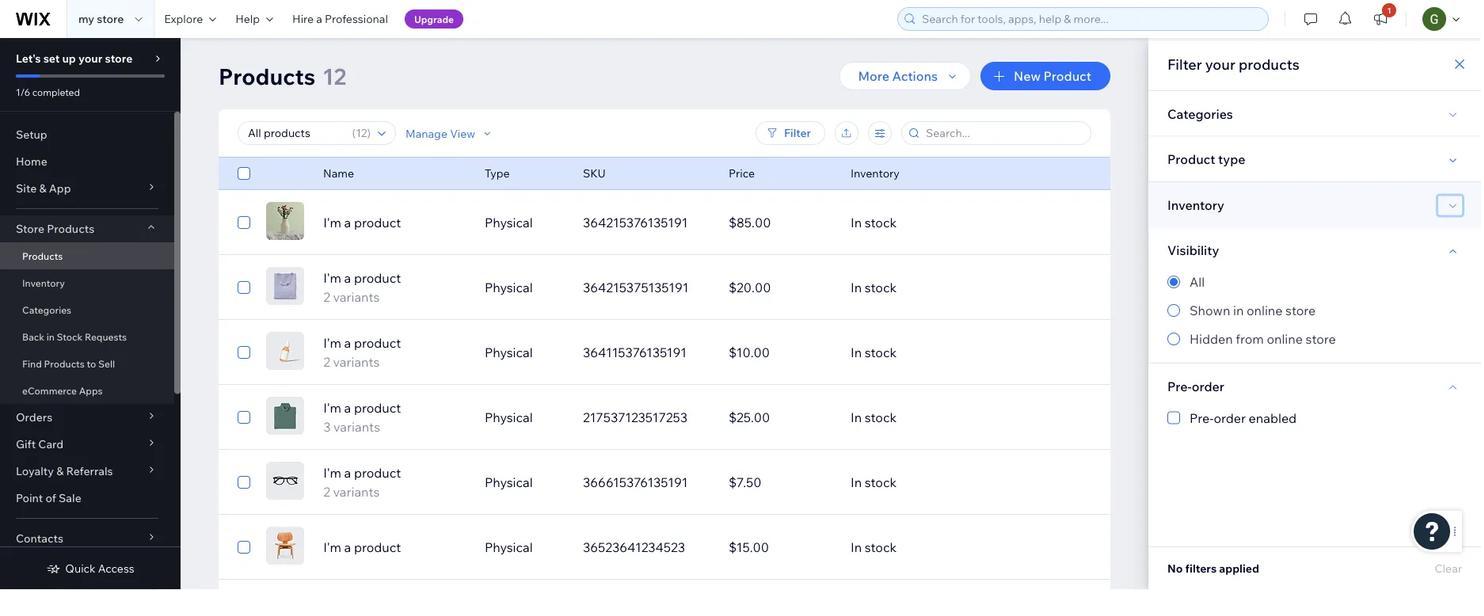 Task type: locate. For each thing, give the bounding box(es) containing it.
1 vertical spatial pre-
[[1190, 410, 1214, 426]]

all
[[1190, 274, 1205, 290]]

0 horizontal spatial product
[[1044, 68, 1092, 84]]

0 vertical spatial i'm a product link
[[314, 213, 475, 232]]

ecommerce
[[22, 385, 77, 397]]

orders
[[16, 411, 52, 424]]

physical link for 364215376135191
[[475, 204, 574, 242]]

store products
[[16, 222, 94, 236]]

find products to sell link
[[0, 350, 174, 377]]

1 vertical spatial categories
[[22, 304, 71, 316]]

6 in stock link from the top
[[842, 529, 1045, 567]]

1 physical link from the top
[[475, 204, 574, 242]]

filter for filter your products
[[1168, 55, 1203, 73]]

i'm for 217537123517253
[[323, 400, 341, 416]]

1 variants from the top
[[333, 289, 380, 305]]

0 horizontal spatial in
[[47, 331, 55, 343]]

requests
[[85, 331, 127, 343]]

0 vertical spatial inventory
[[851, 166, 900, 180]]

1 vertical spatial 2
[[323, 354, 330, 370]]

manage
[[406, 126, 448, 140]]

& right loyalty
[[56, 464, 64, 478]]

your left products
[[1206, 55, 1236, 73]]

store down my store
[[105, 52, 133, 65]]

find products to sell
[[22, 358, 115, 370]]

1 horizontal spatial &
[[56, 464, 64, 478]]

filter your products
[[1168, 55, 1300, 73]]

online for from
[[1267, 331, 1304, 347]]

hidden
[[1190, 331, 1234, 347]]

i'm inside i'm a product 3 variants
[[323, 400, 341, 416]]

orders button
[[0, 404, 174, 431]]

online
[[1247, 303, 1283, 319], [1267, 331, 1304, 347]]

1 2 from the top
[[323, 289, 330, 305]]

$10.00 link
[[720, 334, 842, 372]]

in right back
[[47, 331, 55, 343]]

your right up
[[78, 52, 102, 65]]

pre-order
[[1168, 378, 1225, 394]]

3 in stock link from the top
[[842, 334, 1045, 372]]

2 vertical spatial 2
[[323, 484, 330, 500]]

point of sale link
[[0, 485, 174, 512]]

i'm a product for 364215376135191
[[323, 215, 401, 231]]

3 product from the top
[[354, 335, 401, 351]]

back in stock requests link
[[0, 323, 174, 350]]

shown in online store
[[1190, 303, 1317, 319]]

price
[[729, 166, 755, 180]]

6 product from the top
[[354, 540, 401, 556]]

6 i'm from the top
[[323, 540, 341, 556]]

stock for $25.00
[[865, 410, 897, 426]]

more
[[859, 68, 890, 84]]

4 in stock link from the top
[[842, 399, 1045, 437]]

2 i'm a product link from the top
[[314, 538, 475, 557]]

1 horizontal spatial categories
[[1168, 106, 1234, 121]]

to
[[87, 358, 96, 370]]

4 physical link from the top
[[475, 399, 574, 437]]

2 for 364215375135191
[[323, 289, 330, 305]]

physical for 217537123517253
[[485, 410, 533, 426]]

( 12 )
[[352, 126, 371, 140]]

pre- down pre-order
[[1190, 410, 1214, 426]]

more actions
[[859, 68, 938, 84]]

product for 366615376135191
[[354, 465, 401, 481]]

3 physical link from the top
[[475, 334, 574, 372]]

in stock link for $15.00
[[842, 529, 1045, 567]]

type
[[485, 166, 510, 180]]

store right my
[[97, 12, 124, 26]]

1 vertical spatial i'm a product 2 variants
[[323, 335, 401, 370]]

4 in stock from the top
[[851, 410, 897, 426]]

product inside i'm a product 3 variants
[[354, 400, 401, 416]]

364215376135191
[[583, 215, 688, 231]]

2 physical from the top
[[485, 280, 533, 296]]

2 in from the top
[[851, 280, 862, 296]]

stock for $15.00
[[865, 540, 897, 556]]

pre- for pre-order
[[1168, 378, 1192, 394]]

loyalty & referrals button
[[0, 458, 174, 485]]

your inside sidebar element
[[78, 52, 102, 65]]

5 i'm from the top
[[323, 465, 341, 481]]

variants for 364215375135191
[[333, 289, 380, 305]]

366615376135191 link
[[574, 464, 720, 502]]

product
[[1044, 68, 1092, 84], [1168, 151, 1216, 167]]

order inside option
[[1214, 410, 1247, 426]]

0 vertical spatial online
[[1247, 303, 1283, 319]]

physical link
[[475, 204, 574, 242], [475, 269, 574, 307], [475, 334, 574, 372], [475, 399, 574, 437], [475, 464, 574, 502], [475, 529, 574, 567]]

1 vertical spatial online
[[1267, 331, 1304, 347]]

store
[[16, 222, 44, 236]]

0 vertical spatial i'm a product 2 variants
[[323, 270, 401, 305]]

in stock link
[[842, 204, 1045, 242], [842, 269, 1045, 307], [842, 334, 1045, 372], [842, 399, 1045, 437], [842, 464, 1045, 502], [842, 529, 1045, 567]]

1 stock from the top
[[865, 215, 897, 231]]

None checkbox
[[238, 164, 250, 183], [238, 213, 250, 232], [238, 164, 250, 183], [238, 213, 250, 232]]

2 physical link from the top
[[475, 269, 574, 307]]

5 in from the top
[[851, 475, 862, 491]]

364115376135191
[[583, 345, 687, 361]]

0 vertical spatial i'm a product
[[323, 215, 401, 231]]

store
[[97, 12, 124, 26], [105, 52, 133, 65], [1286, 303, 1317, 319], [1306, 331, 1337, 347]]

i'm for 364215375135191
[[323, 270, 341, 286]]

None checkbox
[[238, 278, 250, 297], [238, 343, 250, 362], [238, 408, 250, 427], [238, 473, 250, 492], [238, 538, 250, 557], [238, 278, 250, 297], [238, 343, 250, 362], [238, 408, 250, 427], [238, 473, 250, 492], [238, 538, 250, 557]]

1 vertical spatial &
[[56, 464, 64, 478]]

upgrade button
[[405, 10, 464, 29]]

in for $25.00
[[851, 410, 862, 426]]

store inside sidebar element
[[105, 52, 133, 65]]

12 for products 12
[[323, 62, 346, 90]]

i'm a product for 36523641234523
[[323, 540, 401, 556]]

2 product from the top
[[354, 270, 401, 286]]

0 horizontal spatial &
[[39, 181, 46, 195]]

i'm a product link for 36523641234523
[[314, 538, 475, 557]]

products down the help "button"
[[219, 62, 316, 90]]

2 2 from the top
[[323, 354, 330, 370]]

0 vertical spatial in
[[1234, 303, 1244, 319]]

order down hidden
[[1192, 378, 1225, 394]]

in stock for $20.00
[[851, 280, 897, 296]]

product left type
[[1168, 151, 1216, 167]]

store up hidden from online store
[[1286, 303, 1317, 319]]

categories inside sidebar element
[[22, 304, 71, 316]]

physical
[[485, 215, 533, 231], [485, 280, 533, 296], [485, 345, 533, 361], [485, 410, 533, 426], [485, 475, 533, 491], [485, 540, 533, 556]]

pre-order enabled
[[1190, 410, 1297, 426]]

inventory
[[851, 166, 900, 180], [1168, 197, 1225, 213], [22, 277, 65, 289]]

in for $10.00
[[851, 345, 862, 361]]

0 vertical spatial filter
[[1168, 55, 1203, 73]]

products
[[1239, 55, 1300, 73]]

1 i'm a product from the top
[[323, 215, 401, 231]]

6 stock from the top
[[865, 540, 897, 556]]

visibility
[[1168, 242, 1220, 258]]

categories up back
[[22, 304, 71, 316]]

0 horizontal spatial inventory
[[22, 277, 65, 289]]

5 stock from the top
[[865, 475, 897, 491]]

in right '$20.00' link
[[851, 280, 862, 296]]

6 physical from the top
[[485, 540, 533, 556]]

in right $25.00 link
[[851, 410, 862, 426]]

5 physical from the top
[[485, 475, 533, 491]]

2 stock from the top
[[865, 280, 897, 296]]

6 physical link from the top
[[475, 529, 574, 567]]

1 horizontal spatial filter
[[1168, 55, 1203, 73]]

1 horizontal spatial 12
[[356, 126, 367, 140]]

variants
[[333, 289, 380, 305], [333, 354, 380, 370], [334, 419, 380, 435], [333, 484, 380, 500]]

6 in stock from the top
[[851, 540, 897, 556]]

variants for 217537123517253
[[334, 419, 380, 435]]

filter for filter
[[785, 126, 812, 140]]

1 vertical spatial filter
[[785, 126, 812, 140]]

5 in stock link from the top
[[842, 464, 1045, 502]]

&
[[39, 181, 46, 195], [56, 464, 64, 478]]

1 i'm from the top
[[323, 215, 341, 231]]

inventory inside inventory link
[[22, 277, 65, 289]]

2 i'm from the top
[[323, 270, 341, 286]]

1 physical from the top
[[485, 215, 533, 231]]

1 vertical spatial i'm a product link
[[314, 538, 475, 557]]

in right $85.00 link
[[851, 215, 862, 231]]

pre- inside pre-order enabled option
[[1190, 410, 1214, 426]]

3 variants from the top
[[334, 419, 380, 435]]

order for pre-order enabled
[[1214, 410, 1247, 426]]

366615376135191
[[583, 475, 688, 491]]

$7.50
[[729, 475, 762, 491]]

4 in from the top
[[851, 410, 862, 426]]

new product
[[1014, 68, 1092, 84]]

online right from
[[1267, 331, 1304, 347]]

3 stock from the top
[[865, 345, 897, 361]]

3 in stock from the top
[[851, 345, 897, 361]]

1 vertical spatial in
[[47, 331, 55, 343]]

setup
[[16, 128, 47, 141]]

Search... field
[[922, 122, 1087, 144]]

contacts button
[[0, 525, 174, 552]]

stock
[[57, 331, 83, 343]]

& inside dropdown button
[[39, 181, 46, 195]]

1 in stock from the top
[[851, 215, 897, 231]]

in right $7.50 link
[[851, 475, 862, 491]]

no
[[1168, 562, 1184, 576]]

i'm a product 2 variants for 364115376135191
[[323, 335, 401, 370]]

0 vertical spatial 2
[[323, 289, 330, 305]]

& inside dropdown button
[[56, 464, 64, 478]]

stock for $20.00
[[865, 280, 897, 296]]

2 in stock link from the top
[[842, 269, 1045, 307]]

products up products link
[[47, 222, 94, 236]]

quick access button
[[46, 562, 134, 576]]

find
[[22, 358, 42, 370]]

0 vertical spatial order
[[1192, 378, 1225, 394]]

in right "$15.00" link on the bottom of page
[[851, 540, 862, 556]]

1 i'm a product 2 variants from the top
[[323, 270, 401, 305]]

product right new
[[1044, 68, 1092, 84]]

0 vertical spatial &
[[39, 181, 46, 195]]

0 horizontal spatial 12
[[323, 62, 346, 90]]

0 horizontal spatial your
[[78, 52, 102, 65]]

i'm a product 2 variants for 366615376135191
[[323, 465, 401, 500]]

hire a professional link
[[283, 0, 398, 38]]

2 vertical spatial i'm a product 2 variants
[[323, 465, 401, 500]]

in stock link for $25.00
[[842, 399, 1045, 437]]

2 in stock from the top
[[851, 280, 897, 296]]

filter inside button
[[785, 126, 812, 140]]

option group
[[1168, 273, 1463, 349]]

& right site on the left top of the page
[[39, 181, 46, 195]]

gift
[[16, 437, 36, 451]]

i'm a product link
[[314, 213, 475, 232], [314, 538, 475, 557]]

3 in from the top
[[851, 345, 862, 361]]

4 product from the top
[[354, 400, 401, 416]]

online up hidden from online store
[[1247, 303, 1283, 319]]

1 vertical spatial order
[[1214, 410, 1247, 426]]

$15.00
[[729, 540, 770, 556]]

12 left manage
[[356, 126, 367, 140]]

physical for 364215375135191
[[485, 280, 533, 296]]

6 in from the top
[[851, 540, 862, 556]]

3 physical from the top
[[485, 345, 533, 361]]

in for $7.50
[[851, 475, 862, 491]]

enabled
[[1249, 410, 1297, 426]]

pre- down hidden
[[1168, 378, 1192, 394]]

product for 364115376135191
[[354, 335, 401, 351]]

1 in from the top
[[851, 215, 862, 231]]

5 product from the top
[[354, 465, 401, 481]]

1 vertical spatial product
[[1168, 151, 1216, 167]]

products up ecommerce apps on the bottom left of page
[[44, 358, 85, 370]]

2 for 364115376135191
[[323, 354, 330, 370]]

4 physical from the top
[[485, 410, 533, 426]]

i'm
[[323, 215, 341, 231], [323, 270, 341, 286], [323, 335, 341, 351], [323, 400, 341, 416], [323, 465, 341, 481], [323, 540, 341, 556]]

3 2 from the top
[[323, 484, 330, 500]]

2 vertical spatial inventory
[[22, 277, 65, 289]]

0 vertical spatial categories
[[1168, 106, 1234, 121]]

2
[[323, 289, 330, 305], [323, 354, 330, 370], [323, 484, 330, 500]]

site & app
[[16, 181, 71, 195]]

0 horizontal spatial categories
[[22, 304, 71, 316]]

4 variants from the top
[[333, 484, 380, 500]]

order left enabled
[[1214, 410, 1247, 426]]

store right from
[[1306, 331, 1337, 347]]

5 in stock from the top
[[851, 475, 897, 491]]

filter
[[1168, 55, 1203, 73], [785, 126, 812, 140]]

in right $10.00 link
[[851, 345, 862, 361]]

0 vertical spatial pre-
[[1168, 378, 1192, 394]]

categories up 'product type'
[[1168, 106, 1234, 121]]

i'm a product 2 variants for 364215375135191
[[323, 270, 401, 305]]

3 i'm from the top
[[323, 335, 341, 351]]

in stock for $10.00
[[851, 345, 897, 361]]

in inside sidebar element
[[47, 331, 55, 343]]

0 vertical spatial product
[[1044, 68, 1092, 84]]

1 i'm a product link from the top
[[314, 213, 475, 232]]

2 horizontal spatial inventory
[[1168, 197, 1225, 213]]

variants for 366615376135191
[[333, 484, 380, 500]]

in stock link for $7.50
[[842, 464, 1045, 502]]

1 vertical spatial 12
[[356, 126, 367, 140]]

2 i'm a product from the top
[[323, 540, 401, 556]]

variants inside i'm a product 3 variants
[[334, 419, 380, 435]]

12 down hire a professional link
[[323, 62, 346, 90]]

type
[[1219, 151, 1246, 167]]

0 horizontal spatial filter
[[785, 126, 812, 140]]

1 horizontal spatial in
[[1234, 303, 1244, 319]]

home link
[[0, 148, 174, 175]]

2 i'm a product 2 variants from the top
[[323, 335, 401, 370]]

0 vertical spatial 12
[[323, 62, 346, 90]]

site & app button
[[0, 175, 174, 202]]

no filters applied
[[1168, 562, 1260, 576]]

physical for 364215376135191
[[485, 215, 533, 231]]

1 in stock link from the top
[[842, 204, 1045, 242]]

i'm a product link for 364215376135191
[[314, 213, 475, 232]]

5 physical link from the top
[[475, 464, 574, 502]]

in right shown
[[1234, 303, 1244, 319]]

sidebar element
[[0, 38, 181, 590]]

4 stock from the top
[[865, 410, 897, 426]]

4 i'm from the top
[[323, 400, 341, 416]]

in stock
[[851, 215, 897, 231], [851, 280, 897, 296], [851, 345, 897, 361], [851, 410, 897, 426], [851, 475, 897, 491], [851, 540, 897, 556]]

1 vertical spatial i'm a product
[[323, 540, 401, 556]]

physical link for 217537123517253
[[475, 399, 574, 437]]

sku
[[583, 166, 606, 180]]

filter button
[[756, 121, 826, 145]]

1
[[1388, 5, 1392, 15]]

3 i'm a product 2 variants from the top
[[323, 465, 401, 500]]

2 variants from the top
[[333, 354, 380, 370]]

a inside i'm a product 3 variants
[[344, 400, 351, 416]]

quick
[[65, 562, 96, 576]]



Task type: describe. For each thing, give the bounding box(es) containing it.
upgrade
[[414, 13, 454, 25]]

from
[[1237, 331, 1265, 347]]

364215375135191
[[583, 280, 689, 296]]

in stock for $25.00
[[851, 410, 897, 426]]

view
[[450, 126, 476, 140]]

product type
[[1168, 151, 1246, 167]]

access
[[98, 562, 134, 576]]

products link
[[0, 243, 174, 269]]

of
[[46, 491, 56, 505]]

$85.00 link
[[720, 204, 842, 242]]

364215375135191 link
[[574, 269, 720, 307]]

product for 364215375135191
[[354, 270, 401, 286]]

i'm for 366615376135191
[[323, 465, 341, 481]]

in for stock
[[47, 331, 55, 343]]

ecommerce apps
[[22, 385, 103, 397]]

i'm a product 3 variants
[[323, 400, 401, 435]]

name
[[323, 166, 354, 180]]

in for $20.00
[[851, 280, 862, 296]]

Search for tools, apps, help & more... field
[[918, 8, 1264, 30]]

up
[[62, 52, 76, 65]]

ecommerce apps link
[[0, 377, 174, 404]]

pre- for pre-order enabled
[[1190, 410, 1214, 426]]

sell
[[98, 358, 115, 370]]

professional
[[325, 12, 388, 26]]

$15.00 link
[[720, 529, 842, 567]]

36523641234523 link
[[574, 529, 720, 567]]

217537123517253
[[583, 410, 688, 426]]

home
[[16, 155, 47, 168]]

online for in
[[1247, 303, 1283, 319]]

in stock link for $10.00
[[842, 334, 1045, 372]]

in for online
[[1234, 303, 1244, 319]]

1 button
[[1364, 0, 1399, 38]]

hire a professional
[[292, 12, 388, 26]]

variants for 364115376135191
[[333, 354, 380, 370]]

$7.50 link
[[720, 464, 842, 502]]

364115376135191 link
[[574, 334, 720, 372]]

option group containing all
[[1168, 273, 1463, 349]]

$20.00 link
[[720, 269, 842, 307]]

in stock link for $20.00
[[842, 269, 1045, 307]]

in stock for $15.00
[[851, 540, 897, 556]]

sale
[[59, 491, 81, 505]]

& for loyalty
[[56, 464, 64, 478]]

contacts
[[16, 532, 63, 546]]

hidden from online store
[[1190, 331, 1337, 347]]

my
[[78, 12, 94, 26]]

store products button
[[0, 216, 174, 243]]

1 vertical spatial inventory
[[1168, 197, 1225, 213]]

)
[[367, 126, 371, 140]]

$85.00
[[729, 215, 771, 231]]

in for $85.00
[[851, 215, 862, 231]]

2 for 366615376135191
[[323, 484, 330, 500]]

set
[[43, 52, 60, 65]]

new product button
[[981, 62, 1111, 90]]

site
[[16, 181, 37, 195]]

manage view button
[[406, 126, 495, 140]]

stock for $10.00
[[865, 345, 897, 361]]

12 for ( 12 )
[[356, 126, 367, 140]]

hire
[[292, 12, 314, 26]]

1 horizontal spatial your
[[1206, 55, 1236, 73]]

loyalty
[[16, 464, 54, 478]]

help button
[[226, 0, 283, 38]]

physical link for 36523641234523
[[475, 529, 574, 567]]

referrals
[[66, 464, 113, 478]]

1/6 completed
[[16, 86, 80, 98]]

in stock for $85.00
[[851, 215, 897, 231]]

let's set up your store
[[16, 52, 133, 65]]

products down store
[[22, 250, 63, 262]]

in stock link for $85.00
[[842, 204, 1045, 242]]

new
[[1014, 68, 1041, 84]]

physical for 364115376135191
[[485, 345, 533, 361]]

product inside "dropdown button"
[[1044, 68, 1092, 84]]

$25.00
[[729, 410, 771, 426]]

& for site
[[39, 181, 46, 195]]

quick access
[[65, 562, 134, 576]]

1/6
[[16, 86, 30, 98]]

setup link
[[0, 121, 174, 148]]

completed
[[32, 86, 80, 98]]

stock for $7.50
[[865, 475, 897, 491]]

$20.00
[[729, 280, 771, 296]]

physical for 366615376135191
[[485, 475, 533, 491]]

364215376135191 link
[[574, 204, 720, 242]]

physical for 36523641234523
[[485, 540, 533, 556]]

point of sale
[[16, 491, 81, 505]]

products inside "dropdown button"
[[47, 222, 94, 236]]

in for $15.00
[[851, 540, 862, 556]]

Pre-order enabled checkbox
[[1168, 409, 1463, 428]]

loyalty & referrals
[[16, 464, 113, 478]]

product for 217537123517253
[[354, 400, 401, 416]]

physical link for 364215375135191
[[475, 269, 574, 307]]

order for pre-order
[[1192, 378, 1225, 394]]

i'm for 364115376135191
[[323, 335, 341, 351]]

explore
[[164, 12, 203, 26]]

$10.00
[[729, 345, 770, 361]]

manage view
[[406, 126, 476, 140]]

in stock for $7.50
[[851, 475, 897, 491]]

stock for $85.00
[[865, 215, 897, 231]]

3
[[323, 419, 331, 435]]

Unsaved view field
[[243, 122, 348, 144]]

physical link for 364115376135191
[[475, 334, 574, 372]]

gift card button
[[0, 431, 174, 458]]

app
[[49, 181, 71, 195]]

actions
[[893, 68, 938, 84]]

let's
[[16, 52, 41, 65]]

1 horizontal spatial inventory
[[851, 166, 900, 180]]

products 12
[[219, 62, 346, 90]]

physical link for 366615376135191
[[475, 464, 574, 502]]

1 horizontal spatial product
[[1168, 151, 1216, 167]]

$25.00 link
[[720, 399, 842, 437]]

my store
[[78, 12, 124, 26]]

1 product from the top
[[354, 215, 401, 231]]

help
[[236, 12, 260, 26]]



Task type: vqa. For each thing, say whether or not it's contained in the screenshot.
"Marketing"
no



